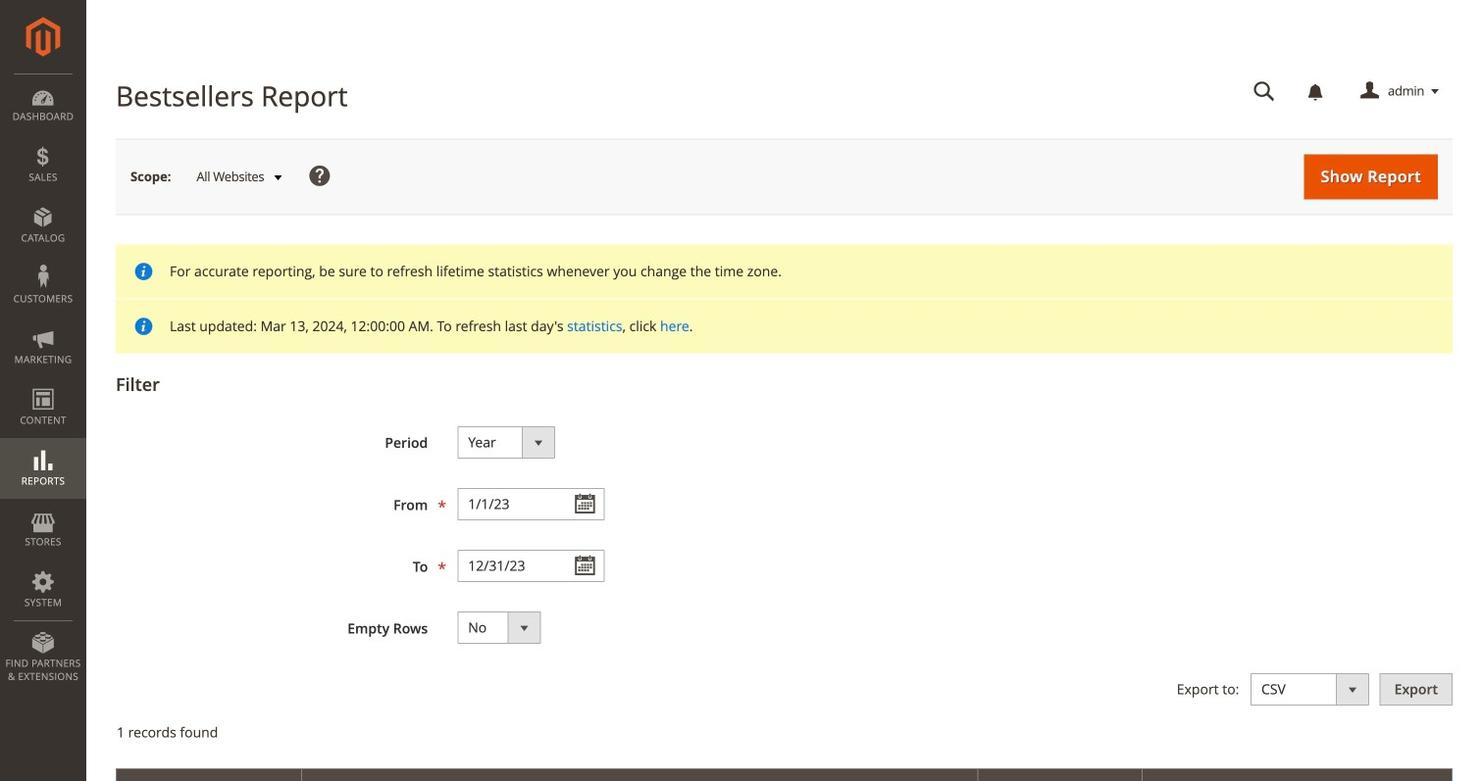 Task type: vqa. For each thing, say whether or not it's contained in the screenshot.
Magento Admin Panel Icon
yes



Task type: locate. For each thing, give the bounding box(es) containing it.
menu bar
[[0, 74, 86, 694]]

None text field
[[1240, 75, 1289, 109], [457, 550, 605, 583], [1240, 75, 1289, 109], [457, 550, 605, 583]]

None text field
[[457, 489, 605, 521]]

magento admin panel image
[[26, 17, 60, 57]]



